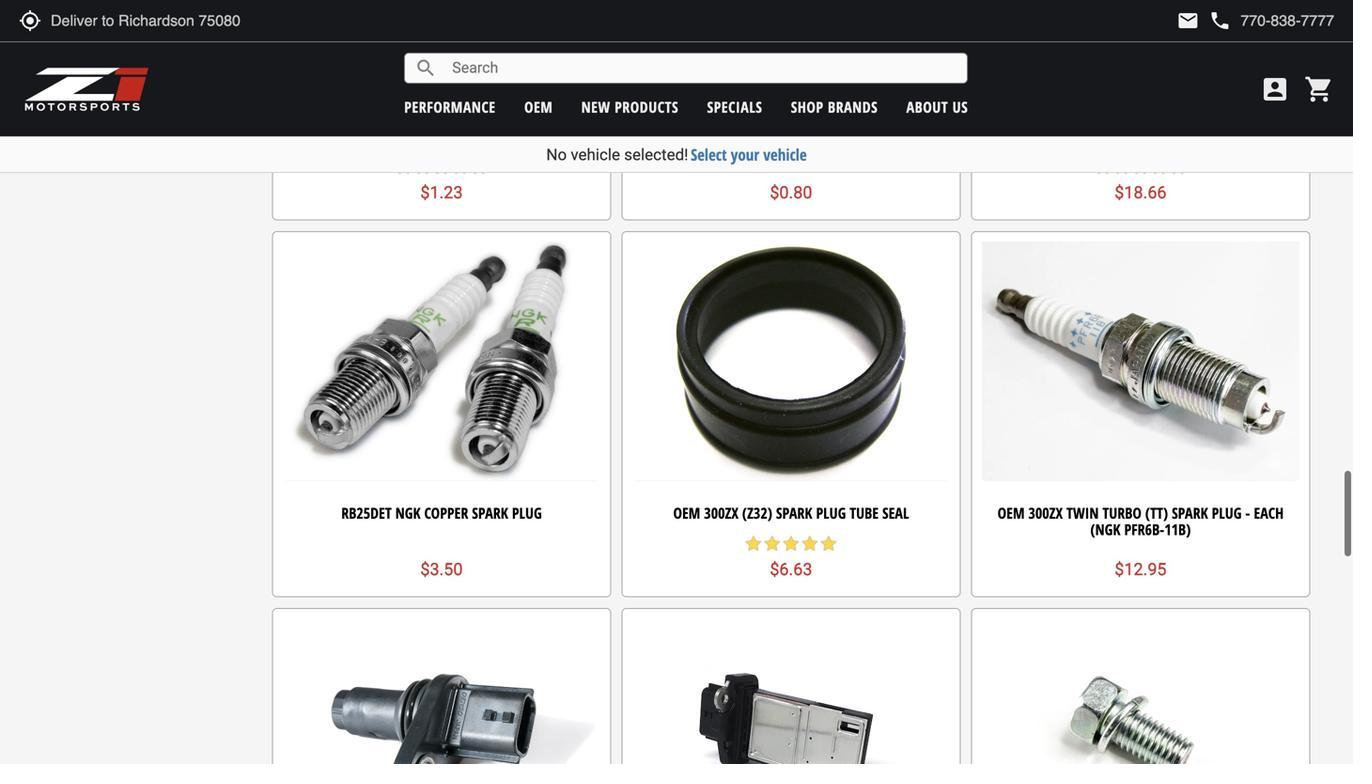 Task type: vqa. For each thing, say whether or not it's contained in the screenshot.
model: in Model: 300ZX close
no



Task type: describe. For each thing, give the bounding box(es) containing it.
about us link
[[907, 97, 969, 117]]

search
[[415, 57, 437, 79]]

about
[[907, 97, 949, 117]]

star star star star star $6.63
[[745, 534, 839, 580]]

(tt)
[[1146, 503, 1169, 523]]

spark right vq35hr
[[1180, 126, 1217, 146]]

performance link
[[405, 97, 496, 117]]

$12.95
[[1115, 560, 1167, 580]]

spark right copper
[[472, 503, 509, 523]]

mail link
[[1178, 9, 1200, 32]]

oem 300zx (z32) spark plug tube seal
[[674, 503, 910, 523]]

$0.80
[[770, 183, 813, 203]]

my_location
[[19, 9, 41, 32]]

mail phone
[[1178, 9, 1232, 32]]

phone
[[1210, 9, 1232, 32]]

specials
[[708, 97, 763, 117]]

products
[[615, 97, 679, 117]]

star star star star star $1.23
[[395, 157, 489, 203]]

g35
[[1104, 126, 1126, 146]]

select your vehicle link
[[691, 144, 807, 165]]

pack
[[821, 126, 851, 146]]

shopping_cart
[[1305, 74, 1335, 104]]

new products
[[582, 97, 679, 117]]

no
[[547, 145, 567, 164]]

$18.66
[[1115, 183, 1167, 203]]

oem for oem ignition coil pack bolt
[[700, 126, 728, 146]]

brands
[[828, 97, 878, 117]]

plug inside oem 300zx twin turbo (tt) spark plug - each (ngk pfr6b-11b)
[[1213, 503, 1242, 523]]

new products link
[[582, 97, 679, 117]]

oem ignition coil pack bolt
[[700, 126, 883, 146]]

seal
[[883, 503, 910, 523]]

us
[[953, 97, 969, 117]]

11b)
[[1165, 519, 1192, 540]]

(ngk
[[1091, 519, 1121, 540]]

vq35de
[[375, 126, 420, 146]]

plug right copper
[[512, 503, 542, 523]]

-
[[1246, 503, 1251, 523]]

oem link
[[525, 97, 553, 117]]

ngk
[[396, 503, 421, 523]]

oem for oem 350z / g35 vq35hr spark plug
[[1033, 126, 1060, 146]]

pfr6b-
[[1125, 519, 1165, 540]]

no vehicle selected! select your vehicle
[[547, 144, 807, 165]]

shopping_cart link
[[1300, 74, 1335, 104]]

oem vq35de vtc solenoid bolt
[[344, 126, 540, 146]]

$1.23
[[421, 183, 463, 203]]

/
[[1095, 126, 1101, 146]]

new
[[582, 97, 611, 117]]

star star star star star $18.66
[[1094, 157, 1188, 203]]

oem for the oem 'link'
[[525, 97, 553, 117]]



Task type: locate. For each thing, give the bounding box(es) containing it.
(z32)
[[743, 503, 773, 523]]

shop brands
[[791, 97, 878, 117]]

oem left 350z
[[1033, 126, 1060, 146]]

spark
[[1180, 126, 1217, 146], [472, 503, 509, 523], [777, 503, 813, 523], [1173, 503, 1209, 523]]

300zx for twin
[[1029, 503, 1064, 523]]

star
[[395, 157, 414, 176], [414, 157, 432, 176], [432, 157, 451, 176], [451, 157, 470, 176], [470, 157, 489, 176], [1094, 157, 1113, 176], [1113, 157, 1132, 176], [1132, 157, 1151, 176], [1151, 157, 1170, 176], [1170, 157, 1188, 176], [745, 534, 763, 553], [763, 534, 782, 553], [782, 534, 801, 553], [801, 534, 820, 553], [820, 534, 839, 553]]

plug right vq35hr
[[1220, 126, 1250, 146]]

oem for oem 300zx twin turbo (tt) spark plug - each (ngk pfr6b-11b)
[[998, 503, 1025, 523]]

vehicle right no
[[571, 145, 621, 164]]

Search search field
[[437, 54, 968, 83]]

spark right (tt)
[[1173, 503, 1209, 523]]

2 300zx from the left
[[1029, 503, 1064, 523]]

1 horizontal spatial vehicle
[[764, 144, 807, 165]]

0 horizontal spatial vehicle
[[571, 145, 621, 164]]

oem left vq35de at left
[[344, 126, 371, 146]]

bolt
[[511, 126, 540, 146], [854, 126, 883, 146]]

oem inside oem 300zx twin turbo (tt) spark plug - each (ngk pfr6b-11b)
[[998, 503, 1025, 523]]

300zx for (z32)
[[705, 503, 739, 523]]

shop
[[791, 97, 824, 117]]

each
[[1255, 503, 1285, 523]]

oem down specials link
[[700, 126, 728, 146]]

1 bolt from the left
[[511, 126, 540, 146]]

rb25det ngk copper spark plug
[[342, 503, 542, 523]]

1 300zx from the left
[[705, 503, 739, 523]]

$3.50
[[421, 560, 463, 580]]

1 horizontal spatial 300zx
[[1029, 503, 1064, 523]]

350z
[[1064, 126, 1091, 146]]

twin
[[1067, 503, 1100, 523]]

account_box
[[1261, 74, 1291, 104]]

bolt down brands
[[854, 126, 883, 146]]

copper
[[425, 503, 469, 523]]

spark right "(z32)"
[[777, 503, 813, 523]]

oem 350z / g35 vq35hr spark plug
[[1033, 126, 1250, 146]]

bolt for oem vq35de vtc solenoid bolt
[[511, 126, 540, 146]]

selected!
[[625, 145, 689, 164]]

shop brands link
[[791, 97, 878, 117]]

ignition
[[731, 126, 787, 146]]

bolt down the oem 'link'
[[511, 126, 540, 146]]

about us
[[907, 97, 969, 117]]

oem left "(z32)"
[[674, 503, 701, 523]]

your
[[731, 144, 760, 165]]

300zx inside oem 300zx twin turbo (tt) spark plug - each (ngk pfr6b-11b)
[[1029, 503, 1064, 523]]

0 horizontal spatial 300zx
[[705, 503, 739, 523]]

$6.63
[[770, 560, 813, 580]]

1 horizontal spatial bolt
[[854, 126, 883, 146]]

vehicle
[[764, 144, 807, 165], [571, 145, 621, 164]]

mail
[[1178, 9, 1200, 32]]

vehicle up $0.80
[[764, 144, 807, 165]]

account_box link
[[1256, 74, 1296, 104]]

oem left twin
[[998, 503, 1025, 523]]

plug
[[1220, 126, 1250, 146], [512, 503, 542, 523], [817, 503, 846, 523], [1213, 503, 1242, 523]]

plug left tube
[[817, 503, 846, 523]]

performance
[[405, 97, 496, 117]]

turbo
[[1103, 503, 1142, 523]]

vq35hr
[[1130, 126, 1176, 146]]

vehicle inside no vehicle selected! select your vehicle
[[571, 145, 621, 164]]

oem up no
[[525, 97, 553, 117]]

oem
[[525, 97, 553, 117], [344, 126, 371, 146], [700, 126, 728, 146], [1033, 126, 1060, 146], [674, 503, 701, 523], [998, 503, 1025, 523]]

300zx
[[705, 503, 739, 523], [1029, 503, 1064, 523]]

phone link
[[1210, 9, 1335, 32]]

oem for oem 300zx (z32) spark plug tube seal
[[674, 503, 701, 523]]

tube
[[850, 503, 879, 523]]

rb25det
[[342, 503, 392, 523]]

solenoid
[[448, 126, 507, 146]]

spark inside oem 300zx twin turbo (tt) spark plug - each (ngk pfr6b-11b)
[[1173, 503, 1209, 523]]

300zx left "(z32)"
[[705, 503, 739, 523]]

coil
[[791, 126, 817, 146]]

0 horizontal spatial bolt
[[511, 126, 540, 146]]

bolt for oem ignition coil pack bolt
[[854, 126, 883, 146]]

vtc
[[424, 126, 445, 146]]

select
[[691, 144, 727, 165]]

specials link
[[708, 97, 763, 117]]

oem 300zx twin turbo (tt) spark plug - each (ngk pfr6b-11b)
[[998, 503, 1285, 540]]

oem for oem vq35de vtc solenoid bolt
[[344, 126, 371, 146]]

plug left -
[[1213, 503, 1242, 523]]

z1 motorsports logo image
[[24, 66, 150, 113]]

2 bolt from the left
[[854, 126, 883, 146]]

300zx left twin
[[1029, 503, 1064, 523]]



